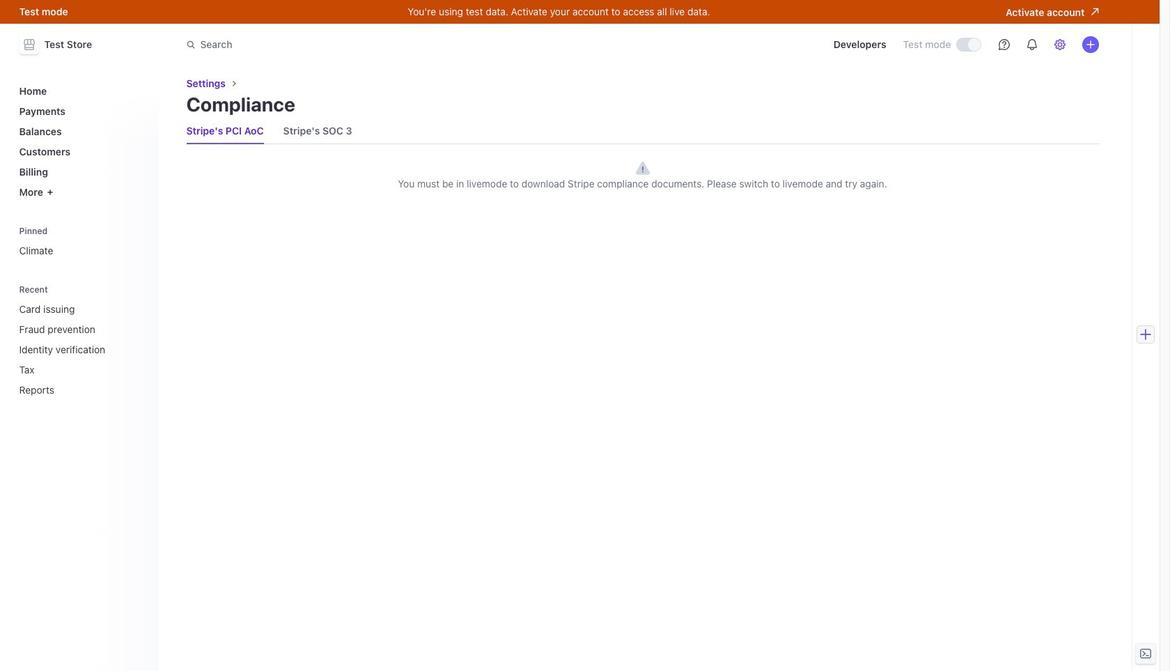 Task type: describe. For each thing, give the bounding box(es) containing it.
notifications image
[[1027, 39, 1038, 50]]

Test mode checkbox
[[957, 38, 981, 51]]

Search text field
[[178, 32, 571, 58]]



Task type: vqa. For each thing, say whether or not it's contained in the screenshot.
Clear history ICON
yes



Task type: locate. For each thing, give the bounding box(es) containing it.
2 recent element from the top
[[14, 298, 150, 401]]

edit pins image
[[136, 227, 145, 235]]

recent element
[[14, 280, 150, 401], [14, 298, 150, 401]]

clear history image
[[136, 285, 145, 294]]

settings image
[[1055, 39, 1066, 50]]

tab list
[[186, 118, 1099, 144]]

1 recent element from the top
[[14, 280, 150, 401]]

pinned element
[[14, 221, 150, 262]]

core navigation links element
[[14, 79, 150, 204]]

help image
[[999, 39, 1010, 50]]

None search field
[[178, 32, 571, 58]]



